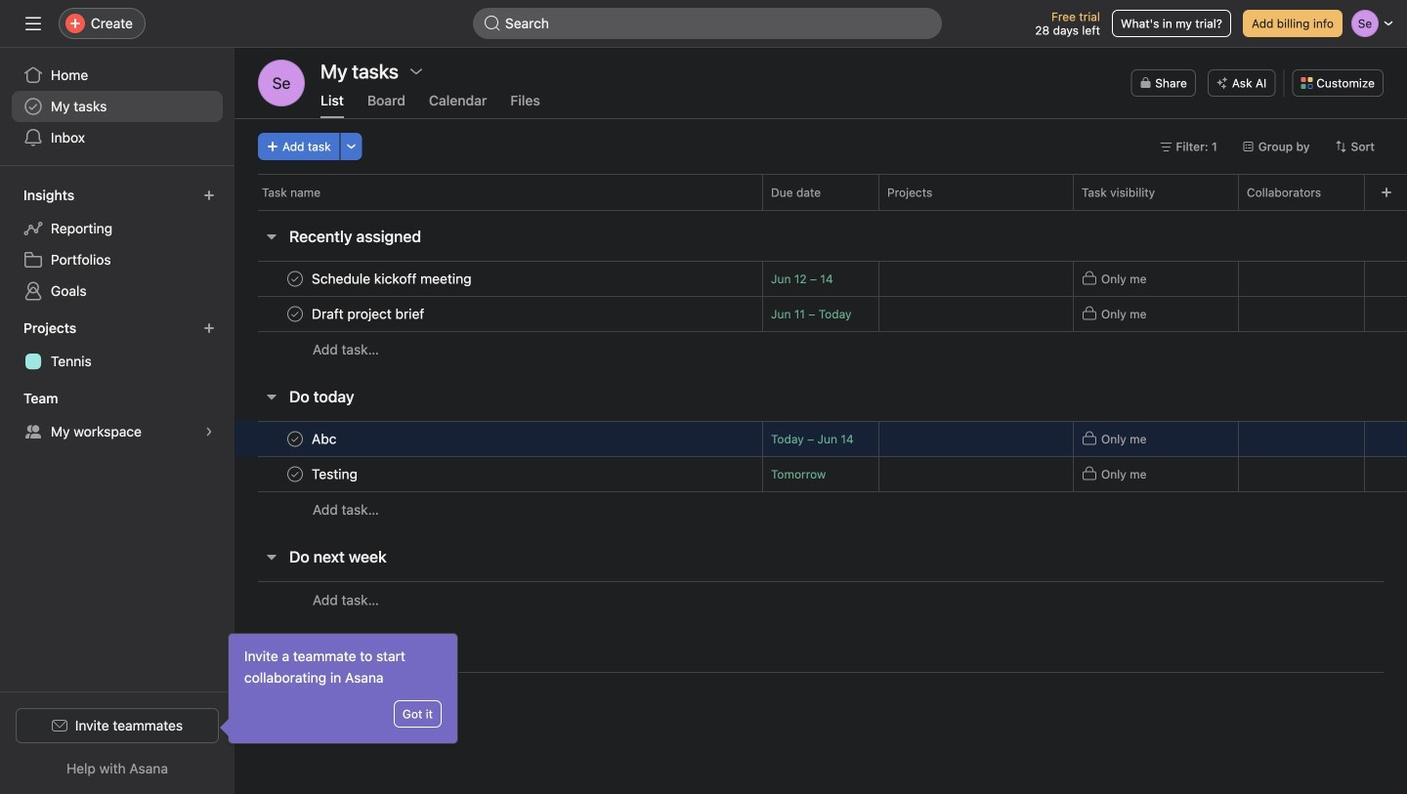 Task type: locate. For each thing, give the bounding box(es) containing it.
linked projects for schedule kickoff meeting cell
[[879, 261, 1074, 297]]

task name text field inside schedule kickoff meeting cell
[[308, 269, 478, 289]]

mark complete image
[[283, 267, 307, 291], [283, 428, 307, 451], [283, 463, 307, 486]]

more actions image
[[346, 141, 357, 152]]

mark complete checkbox left task name text field in the bottom left of the page
[[283, 463, 307, 486]]

mark complete checkbox inside abc "cell"
[[283, 428, 307, 451]]

0 vertical spatial task name text field
[[308, 269, 478, 289]]

2 mark complete checkbox from the top
[[283, 428, 307, 451]]

mark complete image inside the testing cell
[[283, 463, 307, 486]]

task name text field inside draft project brief cell
[[308, 305, 430, 324]]

2 mark complete image from the top
[[283, 428, 307, 451]]

testing cell
[[235, 457, 762, 493]]

1 mark complete image from the top
[[283, 267, 307, 291]]

task name text field inside abc "cell"
[[308, 430, 343, 449]]

mark complete image for task name text box in abc "cell"
[[283, 428, 307, 451]]

mark complete image right see details, my workspace icon
[[283, 428, 307, 451]]

1 task name text field from the top
[[308, 269, 478, 289]]

Mark complete checkbox
[[283, 267, 307, 291], [283, 428, 307, 451]]

mark complete image left task name text field in the bottom left of the page
[[283, 463, 307, 486]]

task name text field for abc "cell"
[[308, 430, 343, 449]]

1 vertical spatial mark complete checkbox
[[283, 463, 307, 486]]

mark complete image
[[283, 303, 307, 326]]

0 vertical spatial mark complete checkbox
[[283, 267, 307, 291]]

1 vertical spatial task name text field
[[308, 305, 430, 324]]

0 vertical spatial mark complete image
[[283, 267, 307, 291]]

row
[[235, 174, 1408, 210], [258, 209, 1408, 211], [235, 261, 1408, 297], [235, 296, 1408, 332], [235, 331, 1408, 368], [235, 421, 1408, 457], [235, 457, 1408, 493], [235, 492, 1408, 528], [235, 582, 1408, 619], [235, 673, 1408, 710]]

0 vertical spatial mark complete checkbox
[[283, 303, 307, 326]]

new insights image
[[203, 190, 215, 201]]

abc cell
[[235, 421, 762, 457]]

1 mark complete checkbox from the top
[[283, 303, 307, 326]]

2 mark complete checkbox from the top
[[283, 463, 307, 486]]

1 vertical spatial mark complete checkbox
[[283, 428, 307, 451]]

1 vertical spatial mark complete image
[[283, 428, 307, 451]]

mark complete image for task name text field in the bottom left of the page
[[283, 463, 307, 486]]

mark complete checkbox for task name text box in abc "cell"
[[283, 428, 307, 451]]

collapse task list for this group image
[[264, 229, 280, 244], [264, 389, 280, 405], [264, 549, 280, 565], [264, 640, 280, 656]]

schedule kickoff meeting cell
[[235, 261, 762, 297]]

1 mark complete checkbox from the top
[[283, 267, 307, 291]]

mark complete checkbox inside schedule kickoff meeting cell
[[283, 267, 307, 291]]

mark complete image inside schedule kickoff meeting cell
[[283, 267, 307, 291]]

mark complete checkbox inside draft project brief cell
[[283, 303, 307, 326]]

list box
[[473, 8, 942, 39]]

2 task name text field from the top
[[308, 305, 430, 324]]

2 vertical spatial mark complete image
[[283, 463, 307, 486]]

task name text field for draft project brief cell
[[308, 305, 430, 324]]

3 mark complete image from the top
[[283, 463, 307, 486]]

Mark complete checkbox
[[283, 303, 307, 326], [283, 463, 307, 486]]

3 task name text field from the top
[[308, 430, 343, 449]]

Task name text field
[[308, 269, 478, 289], [308, 305, 430, 324], [308, 430, 343, 449]]

tooltip
[[223, 634, 457, 744]]

new project or portfolio image
[[203, 323, 215, 334]]

mark complete checkbox for task name text box within schedule kickoff meeting cell
[[283, 267, 307, 291]]

mark complete checkbox up mark complete image
[[283, 267, 307, 291]]

2 vertical spatial task name text field
[[308, 430, 343, 449]]

mark complete checkbox right see details, my workspace icon
[[283, 428, 307, 451]]

mark complete image up mark complete image
[[283, 267, 307, 291]]

mark complete image inside abc "cell"
[[283, 428, 307, 451]]

3 collapse task list for this group image from the top
[[264, 549, 280, 565]]

2 collapse task list for this group image from the top
[[264, 389, 280, 405]]

mark complete checkbox inside the testing cell
[[283, 463, 307, 486]]

mark complete checkbox right new project or portfolio icon
[[283, 303, 307, 326]]

Task name text field
[[308, 465, 364, 484]]



Task type: vqa. For each thing, say whether or not it's contained in the screenshot.
Mark complete icon related to Mark Complete 'OPTION' within the Abc 'cell'
yes



Task type: describe. For each thing, give the bounding box(es) containing it.
insights element
[[0, 178, 235, 311]]

mark complete checkbox for the testing cell at bottom
[[283, 463, 307, 486]]

4 collapse task list for this group image from the top
[[264, 640, 280, 656]]

1 collapse task list for this group image from the top
[[264, 229, 280, 244]]

global element
[[0, 48, 235, 165]]

se image
[[272, 60, 291, 107]]

linked projects for draft project brief cell
[[879, 296, 1074, 332]]

mark complete checkbox for draft project brief cell
[[283, 303, 307, 326]]

add field image
[[1381, 187, 1393, 198]]

projects element
[[0, 311, 235, 381]]

header do today tree grid
[[235, 421, 1408, 528]]

mark complete image for task name text box within schedule kickoff meeting cell
[[283, 267, 307, 291]]

show options image
[[408, 64, 424, 79]]

teams element
[[0, 381, 235, 452]]

isinverse image
[[485, 16, 500, 31]]

header recently assigned tree grid
[[235, 261, 1408, 368]]

hide sidebar image
[[25, 16, 41, 31]]

see details, my workspace image
[[203, 426, 215, 438]]

task name text field for schedule kickoff meeting cell
[[308, 269, 478, 289]]

draft project brief cell
[[235, 296, 762, 332]]



